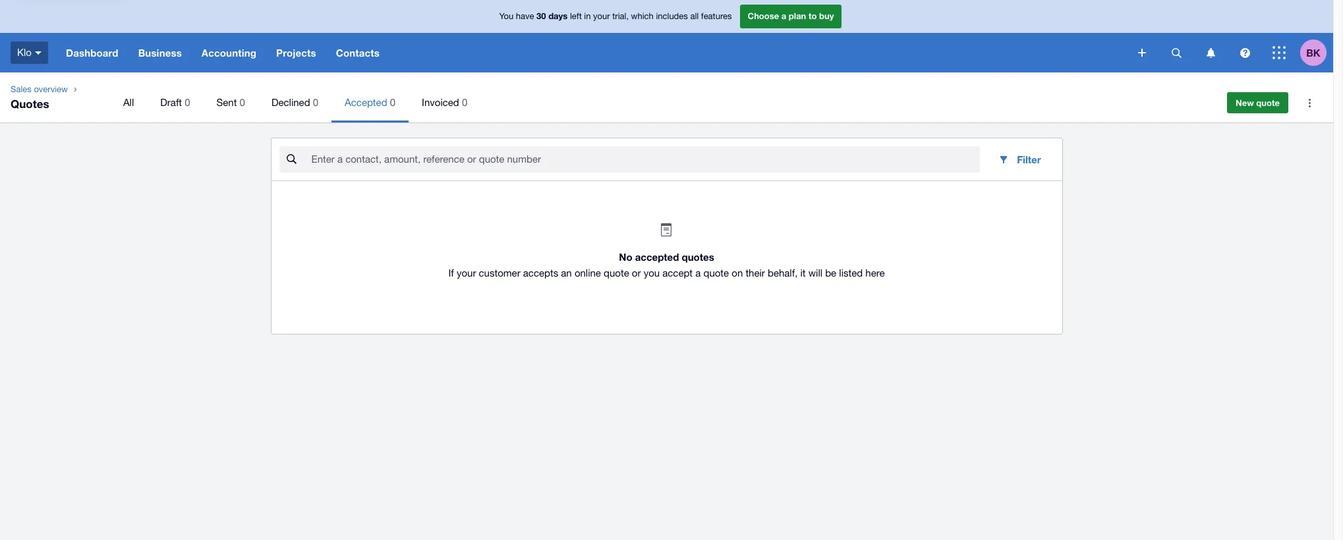 Task type: vqa. For each thing, say whether or not it's contained in the screenshot.
What's
no



Task type: locate. For each thing, give the bounding box(es) containing it.
new
[[1236, 98, 1254, 108]]

menu
[[110, 83, 1209, 123]]

you
[[644, 268, 660, 279]]

30
[[537, 11, 546, 21]]

1 vertical spatial a
[[696, 268, 701, 279]]

0 right the invoiced
[[462, 97, 467, 108]]

will
[[809, 268, 823, 279]]

your inside you have 30 days left in your trial, which includes all features
[[593, 11, 610, 21]]

new quote link
[[1227, 92, 1289, 113]]

dashboard
[[66, 47, 118, 59]]

navigation
[[56, 33, 1129, 73]]

plan
[[789, 11, 806, 21]]

quote left on
[[704, 268, 729, 279]]

bk
[[1307, 46, 1321, 58]]

draft
[[160, 97, 182, 108]]

accepted 0
[[345, 97, 396, 108]]

your
[[593, 11, 610, 21], [457, 268, 476, 279]]

0 right declined
[[313, 97, 318, 108]]

2 horizontal spatial svg image
[[1273, 46, 1286, 59]]

choose a plan to buy
[[748, 11, 834, 21]]

4 0 from the left
[[390, 97, 396, 108]]

quote right new
[[1257, 98, 1280, 108]]

or
[[632, 268, 641, 279]]

draft 0
[[160, 97, 190, 108]]

sales overview
[[11, 84, 68, 94]]

1 vertical spatial your
[[457, 268, 476, 279]]

quote down no
[[604, 268, 629, 279]]

shortcuts image
[[1296, 90, 1323, 116]]

menu inside quotes element
[[110, 83, 1209, 123]]

navigation containing dashboard
[[56, 33, 1129, 73]]

0 horizontal spatial a
[[696, 268, 701, 279]]

an
[[561, 268, 572, 279]]

it
[[800, 268, 806, 279]]

a
[[782, 11, 786, 21], [696, 268, 701, 279]]

0 horizontal spatial svg image
[[35, 51, 41, 55]]

filter button
[[988, 146, 1052, 173]]

to
[[809, 11, 817, 21]]

accepted
[[345, 97, 387, 108]]

your right in
[[593, 11, 610, 21]]

0 vertical spatial your
[[593, 11, 610, 21]]

new quote
[[1236, 98, 1280, 108]]

Enter a contact, amount, reference or quote number field
[[310, 147, 980, 172]]

quote
[[1257, 98, 1280, 108], [604, 268, 629, 279], [704, 268, 729, 279]]

no accepted quotes if your customer accepts an online quote or you accept a quote on their behalf, it will be listed here
[[448, 251, 885, 279]]

which
[[631, 11, 654, 21]]

0 right accepted
[[390, 97, 396, 108]]

banner containing bk
[[0, 0, 1333, 73]]

0
[[185, 97, 190, 108], [240, 97, 245, 108], [313, 97, 318, 108], [390, 97, 396, 108], [462, 97, 467, 108]]

svg image
[[1273, 46, 1286, 59], [1172, 48, 1181, 58], [1240, 48, 1250, 58]]

0 horizontal spatial your
[[457, 268, 476, 279]]

2 horizontal spatial svg image
[[1207, 48, 1215, 58]]

a down quotes
[[696, 268, 701, 279]]

behalf,
[[768, 268, 798, 279]]

a left the plan
[[782, 11, 786, 21]]

your inside no accepted quotes if your customer accepts an online quote or you accept a quote on their behalf, it will be listed here
[[457, 268, 476, 279]]

svg image inside "klo" popup button
[[35, 51, 41, 55]]

0 right draft
[[185, 97, 190, 108]]

quotes
[[682, 251, 714, 263]]

1 horizontal spatial svg image
[[1138, 49, 1146, 57]]

projects
[[276, 47, 316, 59]]

bk button
[[1300, 33, 1333, 73]]

1 horizontal spatial your
[[593, 11, 610, 21]]

5 0 from the left
[[462, 97, 467, 108]]

2 0 from the left
[[240, 97, 245, 108]]

sent 0
[[217, 97, 245, 108]]

1 horizontal spatial svg image
[[1240, 48, 1250, 58]]

banner
[[0, 0, 1333, 73]]

menu containing all
[[110, 83, 1209, 123]]

0 for accepted 0
[[390, 97, 396, 108]]

your right if
[[457, 268, 476, 279]]

their
[[746, 268, 765, 279]]

dashboard link
[[56, 33, 128, 73]]

3 0 from the left
[[313, 97, 318, 108]]

listed
[[839, 268, 863, 279]]

1 0 from the left
[[185, 97, 190, 108]]

you have 30 days left in your trial, which includes all features
[[499, 11, 732, 21]]

0 vertical spatial a
[[782, 11, 786, 21]]

in
[[584, 11, 591, 21]]

0 for sent 0
[[240, 97, 245, 108]]

accounting button
[[192, 33, 266, 73]]

features
[[701, 11, 732, 21]]

accept
[[663, 268, 693, 279]]

a inside no accepted quotes if your customer accepts an online quote or you accept a quote on their behalf, it will be listed here
[[696, 268, 701, 279]]

1 horizontal spatial quote
[[704, 268, 729, 279]]

sent
[[217, 97, 237, 108]]

0 right sent
[[240, 97, 245, 108]]

svg image
[[1207, 48, 1215, 58], [1138, 49, 1146, 57], [35, 51, 41, 55]]



Task type: describe. For each thing, give the bounding box(es) containing it.
no
[[619, 251, 632, 263]]

contacts button
[[326, 33, 389, 73]]

trial,
[[612, 11, 629, 21]]

0 horizontal spatial quote
[[604, 268, 629, 279]]

be
[[825, 268, 837, 279]]

overview
[[34, 84, 68, 94]]

customer
[[479, 268, 520, 279]]

0 for draft 0
[[185, 97, 190, 108]]

includes
[[656, 11, 688, 21]]

here
[[866, 268, 885, 279]]

left
[[570, 11, 582, 21]]

invoiced
[[422, 97, 459, 108]]

declined 0
[[272, 97, 318, 108]]

invoiced 0
[[422, 97, 467, 108]]

projects button
[[266, 33, 326, 73]]

klo button
[[0, 33, 56, 73]]

0 for declined 0
[[313, 97, 318, 108]]

declined
[[272, 97, 310, 108]]

on
[[732, 268, 743, 279]]

all
[[123, 97, 134, 108]]

accepted
[[635, 251, 679, 263]]

0 horizontal spatial svg image
[[1172, 48, 1181, 58]]

klo
[[17, 47, 32, 58]]

buy
[[819, 11, 834, 21]]

contacts
[[336, 47, 380, 59]]

sales overview link
[[5, 83, 73, 96]]

accepts
[[523, 268, 558, 279]]

accounting
[[202, 47, 256, 59]]

you
[[499, 11, 514, 21]]

choose
[[748, 11, 779, 21]]

if
[[448, 268, 454, 279]]

2 horizontal spatial quote
[[1257, 98, 1280, 108]]

have
[[516, 11, 534, 21]]

1 horizontal spatial a
[[782, 11, 786, 21]]

business
[[138, 47, 182, 59]]

business button
[[128, 33, 192, 73]]

online
[[575, 268, 601, 279]]

quotes element
[[0, 73, 1333, 123]]

days
[[548, 11, 568, 21]]

filter
[[1017, 154, 1041, 165]]

all link
[[110, 83, 147, 123]]

0 for invoiced 0
[[462, 97, 467, 108]]

all
[[690, 11, 699, 21]]

quotes
[[11, 97, 49, 111]]

sales
[[11, 84, 31, 94]]



